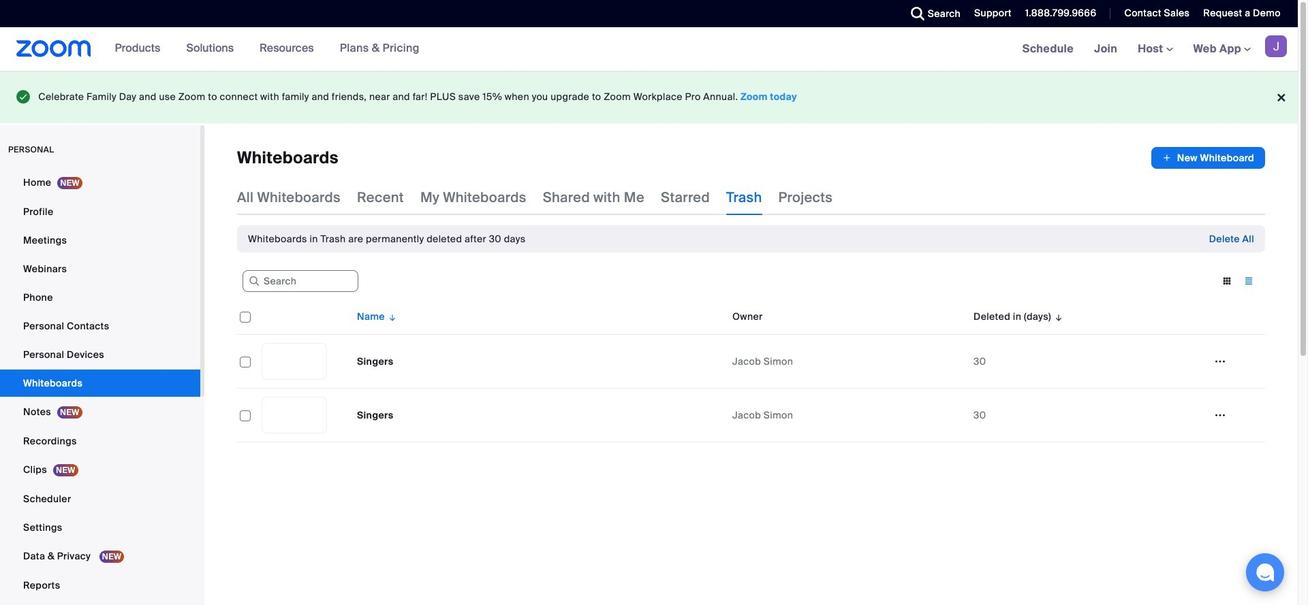 Task type: describe. For each thing, give the bounding box(es) containing it.
open chat image
[[1256, 564, 1275, 583]]

list mode, selected image
[[1238, 275, 1260, 287]]

meetings navigation
[[1013, 27, 1298, 72]]

1 vertical spatial application
[[237, 299, 1276, 453]]

profile picture image
[[1266, 35, 1287, 57]]

type image
[[16, 87, 30, 107]]

1 singers element from the top
[[357, 355, 394, 368]]

2 singers element from the top
[[357, 409, 394, 422]]



Task type: vqa. For each thing, say whether or not it's contained in the screenshot.
second thumbnail of Singers from the bottom of the page
yes



Task type: locate. For each thing, give the bounding box(es) containing it.
0 horizontal spatial arrow down image
[[385, 308, 398, 325]]

arrow down image
[[385, 308, 398, 325], [1052, 308, 1064, 325]]

0 vertical spatial thumbnail of singers image
[[262, 344, 326, 379]]

grid mode, not selected image
[[1217, 275, 1238, 287]]

2 arrow down image from the left
[[1052, 308, 1064, 325]]

Search text field
[[243, 270, 358, 292]]

0 vertical spatial singers element
[[357, 355, 394, 368]]

1 horizontal spatial arrow down image
[[1052, 308, 1064, 325]]

thumbnail of singers image for 2nd singers "element" from the bottom
[[262, 344, 326, 379]]

singers element
[[357, 355, 394, 368], [357, 409, 394, 422]]

banner
[[0, 27, 1298, 72]]

application
[[1152, 147, 1266, 169], [237, 299, 1276, 453]]

thumbnail of singers image
[[262, 344, 326, 379], [262, 398, 326, 433]]

personal menu menu
[[0, 169, 200, 601]]

1 vertical spatial singers element
[[357, 409, 394, 422]]

zoom logo image
[[16, 40, 91, 57]]

add image
[[1163, 151, 1172, 165]]

product information navigation
[[91, 27, 430, 71]]

footer
[[0, 71, 1298, 123]]

thumbnail of singers image for 1st singers "element" from the bottom of the page
[[262, 398, 326, 433]]

1 thumbnail of singers image from the top
[[262, 344, 326, 379]]

1 arrow down image from the left
[[385, 308, 398, 325]]

0 vertical spatial application
[[1152, 147, 1266, 169]]

2 thumbnail of singers image from the top
[[262, 398, 326, 433]]

alert
[[248, 232, 526, 246]]

1 vertical spatial thumbnail of singers image
[[262, 398, 326, 433]]

tabs of all whiteboard page tab list
[[237, 180, 833, 215]]



